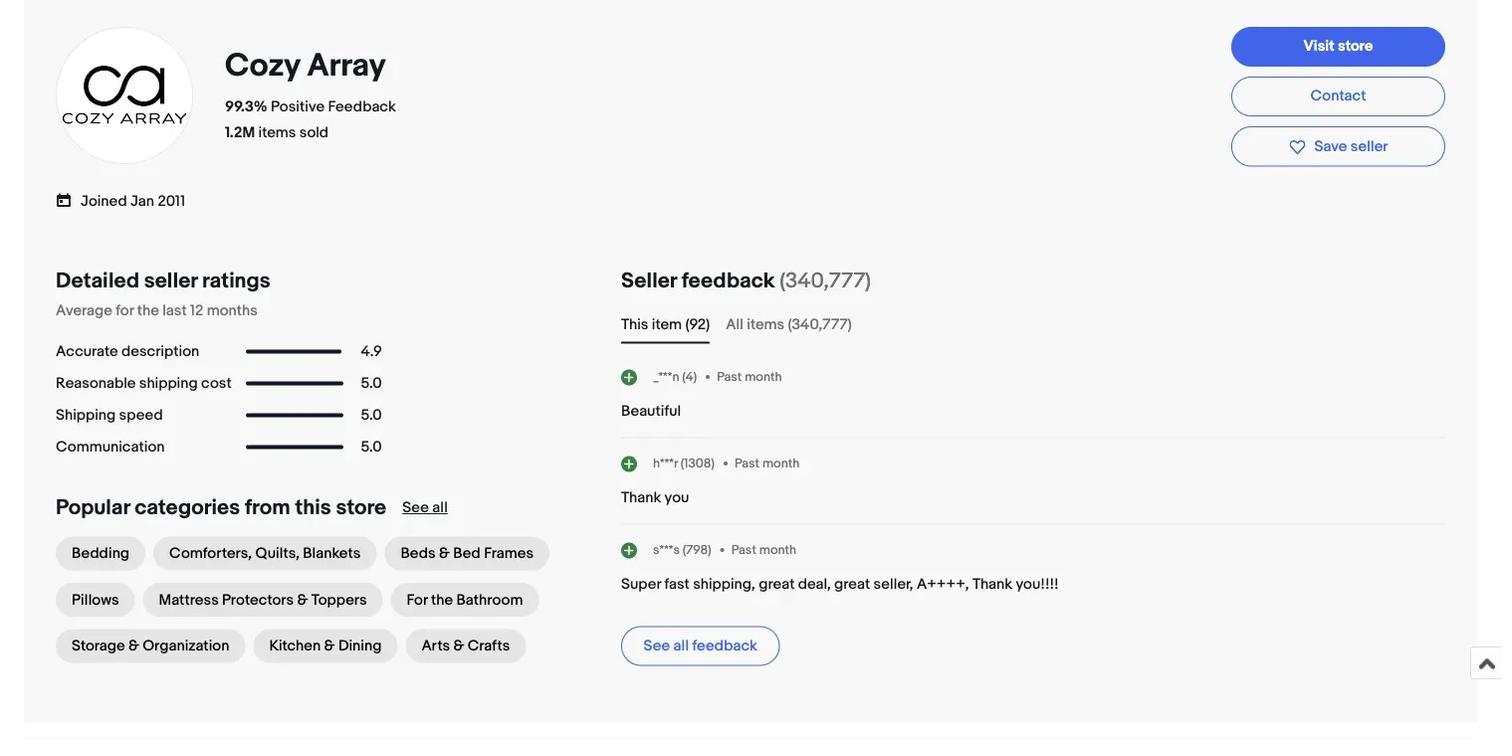 Task type: vqa. For each thing, say whether or not it's contained in the screenshot.


Task type: locate. For each thing, give the bounding box(es) containing it.
(340,777) up all items (340,777)
[[780, 269, 871, 295]]

items right all
[[747, 317, 785, 335]]

1 horizontal spatial seller
[[1351, 138, 1388, 156]]

1 vertical spatial past month
[[735, 456, 800, 472]]

1 vertical spatial month
[[763, 456, 800, 472]]

thank
[[621, 490, 661, 508], [973, 577, 1013, 595]]

tab list
[[621, 315, 1446, 337]]

feedback down shipping,
[[692, 638, 758, 656]]

month for you
[[763, 456, 800, 472]]

0 horizontal spatial see
[[402, 500, 429, 518]]

month right the (1308)
[[763, 456, 800, 472]]

0 vertical spatial (340,777)
[[780, 269, 871, 295]]

past month right the (1308)
[[735, 456, 800, 472]]

1 vertical spatial past
[[735, 456, 760, 472]]

see down super
[[644, 638, 670, 656]]

thank you
[[621, 490, 689, 508]]

feedback up all
[[682, 269, 775, 295]]

2 vertical spatial past
[[731, 543, 757, 558]]

tab list containing this item (92)
[[621, 315, 1446, 337]]

see all
[[402, 500, 448, 518]]

0 horizontal spatial great
[[759, 577, 795, 595]]

& left bed
[[439, 546, 450, 564]]

0 vertical spatial the
[[137, 303, 159, 321]]

past right (4)
[[717, 370, 742, 385]]

0 vertical spatial past
[[717, 370, 742, 385]]

month up super fast shipping, great deal, great seller, a++++, thank you!!!!
[[759, 543, 797, 558]]

crafts
[[468, 638, 510, 656]]

seller for save
[[1351, 138, 1388, 156]]

store right this
[[336, 496, 386, 522]]

see inside see all feedback link
[[644, 638, 670, 656]]

1 vertical spatial seller
[[144, 269, 197, 295]]

cozy array
[[225, 47, 385, 86]]

all
[[726, 317, 744, 335]]

past up shipping,
[[731, 543, 757, 558]]

cost
[[201, 376, 232, 393]]

0 vertical spatial see
[[402, 500, 429, 518]]

1 5.0 from the top
[[361, 376, 382, 393]]

mattress
[[159, 592, 219, 610]]

items
[[258, 124, 296, 142], [747, 317, 785, 335]]

seller
[[1351, 138, 1388, 156], [144, 269, 197, 295]]

for the bathroom
[[407, 592, 523, 610]]

0 horizontal spatial all
[[432, 500, 448, 518]]

1 horizontal spatial all
[[674, 638, 689, 656]]

0 vertical spatial 5.0
[[361, 376, 382, 393]]

items down positive at the top
[[258, 124, 296, 142]]

1 horizontal spatial items
[[747, 317, 785, 335]]

2 great from the left
[[834, 577, 870, 595]]

all down fast
[[674, 638, 689, 656]]

all
[[432, 500, 448, 518], [674, 638, 689, 656]]

quilts,
[[255, 546, 300, 564]]

2011
[[158, 193, 185, 211]]

deal,
[[798, 577, 831, 595]]

s***s (798)
[[653, 543, 712, 558]]

& inside 'link'
[[324, 638, 335, 656]]

see up beds
[[402, 500, 429, 518]]

past for beautiful
[[717, 370, 742, 385]]

from
[[245, 496, 290, 522]]

for the bathroom link
[[391, 584, 539, 618]]

0 horizontal spatial seller
[[144, 269, 197, 295]]

seller inside button
[[1351, 138, 1388, 156]]

past
[[717, 370, 742, 385], [735, 456, 760, 472], [731, 543, 757, 558]]

past month for super fast shipping, great deal, great seller, a++++, thank you!!!!
[[731, 543, 797, 558]]

seller up last
[[144, 269, 197, 295]]

(340,777) for seller feedback (340,777)
[[780, 269, 871, 295]]

seller right save on the top of page
[[1351, 138, 1388, 156]]

great
[[759, 577, 795, 595], [834, 577, 870, 595]]

1 horizontal spatial see
[[644, 638, 670, 656]]

beds & bed frames link
[[385, 538, 550, 572]]

you!!!!
[[1016, 577, 1059, 595]]

1 vertical spatial (340,777)
[[788, 317, 852, 335]]

the right "for"
[[431, 592, 453, 610]]

store right visit
[[1338, 38, 1373, 56]]

4.9
[[361, 344, 382, 362]]

2 vertical spatial month
[[759, 543, 797, 558]]

great right "deal,"
[[834, 577, 870, 595]]

items inside tab list
[[747, 317, 785, 335]]

2 vertical spatial past month
[[731, 543, 797, 558]]

0 vertical spatial month
[[745, 370, 782, 385]]

0 vertical spatial items
[[258, 124, 296, 142]]

& right arts
[[454, 638, 464, 656]]

protectors
[[222, 592, 294, 610]]

past month down all
[[717, 370, 782, 385]]

0 vertical spatial past month
[[717, 370, 782, 385]]

a++++,
[[917, 577, 969, 595]]

great left "deal,"
[[759, 577, 795, 595]]

super
[[621, 577, 661, 595]]

0 vertical spatial thank
[[621, 490, 661, 508]]

& right storage
[[128, 638, 139, 656]]

past month
[[717, 370, 782, 385], [735, 456, 800, 472], [731, 543, 797, 558]]

the
[[137, 303, 159, 321], [431, 592, 453, 610]]

frames
[[484, 546, 534, 564]]

0 vertical spatial all
[[432, 500, 448, 518]]

5.0 for shipping
[[361, 376, 382, 393]]

& inside "link"
[[297, 592, 308, 610]]

1 horizontal spatial thank
[[973, 577, 1013, 595]]

all items (340,777)
[[726, 317, 852, 335]]

shipping
[[139, 376, 198, 393]]

arts & crafts link
[[406, 630, 526, 664]]

mattress protectors  & toppers link
[[143, 584, 383, 618]]

past right the (1308)
[[735, 456, 760, 472]]

1 vertical spatial store
[[336, 496, 386, 522]]

past month up shipping,
[[731, 543, 797, 558]]

&
[[439, 546, 450, 564], [297, 592, 308, 610], [128, 638, 139, 656], [324, 638, 335, 656], [454, 638, 464, 656]]

(340,777) right all
[[788, 317, 852, 335]]

2 5.0 from the top
[[361, 407, 382, 425]]

bedding
[[72, 546, 130, 564]]

accurate description
[[56, 344, 199, 362]]

all up beds
[[432, 500, 448, 518]]

see for see all feedback
[[644, 638, 670, 656]]

1 vertical spatial 5.0
[[361, 407, 382, 425]]

month down all items (340,777)
[[745, 370, 782, 385]]

1 vertical spatial items
[[747, 317, 785, 335]]

1 vertical spatial all
[[674, 638, 689, 656]]

beds & bed frames
[[401, 546, 534, 564]]

& left dining
[[324, 638, 335, 656]]

kitchen
[[269, 638, 321, 656]]

all for see all feedback
[[674, 638, 689, 656]]

& for kitchen & dining
[[324, 638, 335, 656]]

1 vertical spatial see
[[644, 638, 670, 656]]

1 horizontal spatial the
[[431, 592, 453, 610]]

99.3% positive feedback 1.2m items sold
[[225, 98, 396, 142]]

the right for
[[137, 303, 159, 321]]

feedback
[[682, 269, 775, 295], [692, 638, 758, 656]]

thank left you
[[621, 490, 661, 508]]

2 vertical spatial 5.0
[[361, 439, 382, 457]]

0 vertical spatial store
[[1338, 38, 1373, 56]]

visit
[[1304, 38, 1335, 56]]

past for thank you
[[735, 456, 760, 472]]

see all link
[[402, 500, 448, 518]]

& left toppers
[[297, 592, 308, 610]]

save seller button
[[1232, 127, 1446, 167]]

0 horizontal spatial items
[[258, 124, 296, 142]]

thank left you!!!!
[[973, 577, 1013, 595]]

comforters, quilts, blankets link
[[153, 538, 377, 572]]

0 vertical spatial seller
[[1351, 138, 1388, 156]]

1 horizontal spatial great
[[834, 577, 870, 595]]

see
[[402, 500, 429, 518], [644, 638, 670, 656]]

5.0
[[361, 376, 382, 393], [361, 407, 382, 425], [361, 439, 382, 457]]

1 vertical spatial the
[[431, 592, 453, 610]]

store
[[1338, 38, 1373, 56], [336, 496, 386, 522]]

seller,
[[874, 577, 914, 595]]

feedback
[[328, 98, 396, 116]]



Task type: describe. For each thing, give the bounding box(es) containing it.
s***s
[[653, 543, 680, 558]]

3 5.0 from the top
[[361, 439, 382, 457]]

all for see all
[[432, 500, 448, 518]]

beautiful
[[621, 403, 681, 421]]

toppers
[[311, 592, 367, 610]]

detailed seller ratings
[[56, 269, 270, 295]]

sold
[[299, 124, 329, 142]]

pillows
[[72, 592, 119, 610]]

last
[[162, 303, 187, 321]]

for
[[116, 303, 134, 321]]

& for beds & bed frames
[[439, 546, 450, 564]]

popular
[[56, 496, 130, 522]]

fast
[[664, 577, 690, 595]]

blankets
[[303, 546, 361, 564]]

(92)
[[685, 317, 710, 335]]

for
[[407, 592, 428, 610]]

kitchen & dining link
[[253, 630, 398, 664]]

save
[[1315, 138, 1348, 156]]

positive
[[271, 98, 325, 116]]

super fast shipping, great deal, great seller, a++++, thank you!!!!
[[621, 577, 1059, 595]]

1 great from the left
[[759, 577, 795, 595]]

items inside 99.3% positive feedback 1.2m items sold
[[258, 124, 296, 142]]

months
[[207, 303, 258, 321]]

average for the last 12 months
[[56, 303, 258, 321]]

speed
[[119, 407, 163, 425]]

you
[[665, 490, 689, 508]]

description
[[121, 344, 199, 362]]

1 horizontal spatial store
[[1338, 38, 1373, 56]]

array
[[307, 47, 385, 86]]

communication
[[56, 439, 165, 457]]

contact
[[1311, 88, 1366, 106]]

mattress protectors  & toppers
[[159, 592, 367, 610]]

contact link
[[1232, 77, 1446, 117]]

see all feedback link
[[621, 627, 780, 667]]

0 horizontal spatial thank
[[621, 490, 661, 508]]

past month for beautiful
[[717, 370, 782, 385]]

0 horizontal spatial store
[[336, 496, 386, 522]]

99.3%
[[225, 98, 268, 116]]

item
[[652, 317, 682, 335]]

comforters,
[[169, 546, 252, 564]]

(1308)
[[681, 456, 715, 472]]

reasonable shipping cost
[[56, 376, 232, 393]]

this item (92)
[[621, 317, 710, 335]]

average
[[56, 303, 112, 321]]

cozy array link
[[225, 47, 392, 86]]

12
[[190, 303, 203, 321]]

bed
[[453, 546, 481, 564]]

cozy
[[225, 47, 300, 86]]

month for fast
[[759, 543, 797, 558]]

categories
[[135, 496, 240, 522]]

& for storage & organization
[[128, 638, 139, 656]]

h***r
[[653, 456, 678, 472]]

visit store
[[1304, 38, 1373, 56]]

1 vertical spatial thank
[[973, 577, 1013, 595]]

shipping speed
[[56, 407, 163, 425]]

shipping,
[[693, 577, 755, 595]]

save seller
[[1315, 138, 1388, 156]]

seller for detailed
[[144, 269, 197, 295]]

accurate
[[56, 344, 118, 362]]

seller
[[621, 269, 677, 295]]

0 vertical spatial feedback
[[682, 269, 775, 295]]

& for arts & crafts
[[454, 638, 464, 656]]

_***n (4)
[[653, 370, 697, 385]]

this
[[621, 317, 649, 335]]

visit store link
[[1232, 27, 1446, 67]]

0 horizontal spatial the
[[137, 303, 159, 321]]

shipping
[[56, 407, 116, 425]]

h***r (1308)
[[653, 456, 715, 472]]

pillows link
[[56, 584, 135, 618]]

past month for thank you
[[735, 456, 800, 472]]

past for super fast shipping, great deal, great seller, a++++, thank you!!!!
[[731, 543, 757, 558]]

reasonable
[[56, 376, 136, 393]]

beds
[[401, 546, 436, 564]]

detailed
[[56, 269, 139, 295]]

storage & organization
[[72, 638, 229, 656]]

storage & organization link
[[56, 630, 245, 664]]

see all feedback
[[644, 638, 758, 656]]

(340,777) for all items (340,777)
[[788, 317, 852, 335]]

dining
[[338, 638, 382, 656]]

joined
[[81, 193, 127, 211]]

arts & crafts
[[422, 638, 510, 656]]

bathroom
[[456, 592, 523, 610]]

(798)
[[683, 543, 712, 558]]

arts
[[422, 638, 450, 656]]

organization
[[143, 638, 229, 656]]

jan
[[130, 193, 154, 211]]

popular categories from this store
[[56, 496, 386, 522]]

see for see all
[[402, 500, 429, 518]]

_***n
[[653, 370, 679, 385]]

this
[[295, 496, 331, 522]]

(4)
[[682, 370, 697, 385]]

5.0 for speed
[[361, 407, 382, 425]]

joined jan 2011
[[81, 193, 185, 211]]

bedding link
[[56, 538, 145, 572]]

1.2m
[[225, 124, 255, 142]]

text__icon wrapper image
[[56, 191, 81, 209]]

1 vertical spatial feedback
[[692, 638, 758, 656]]

seller feedback (340,777)
[[621, 269, 871, 295]]

cozy array image
[[55, 26, 194, 166]]



